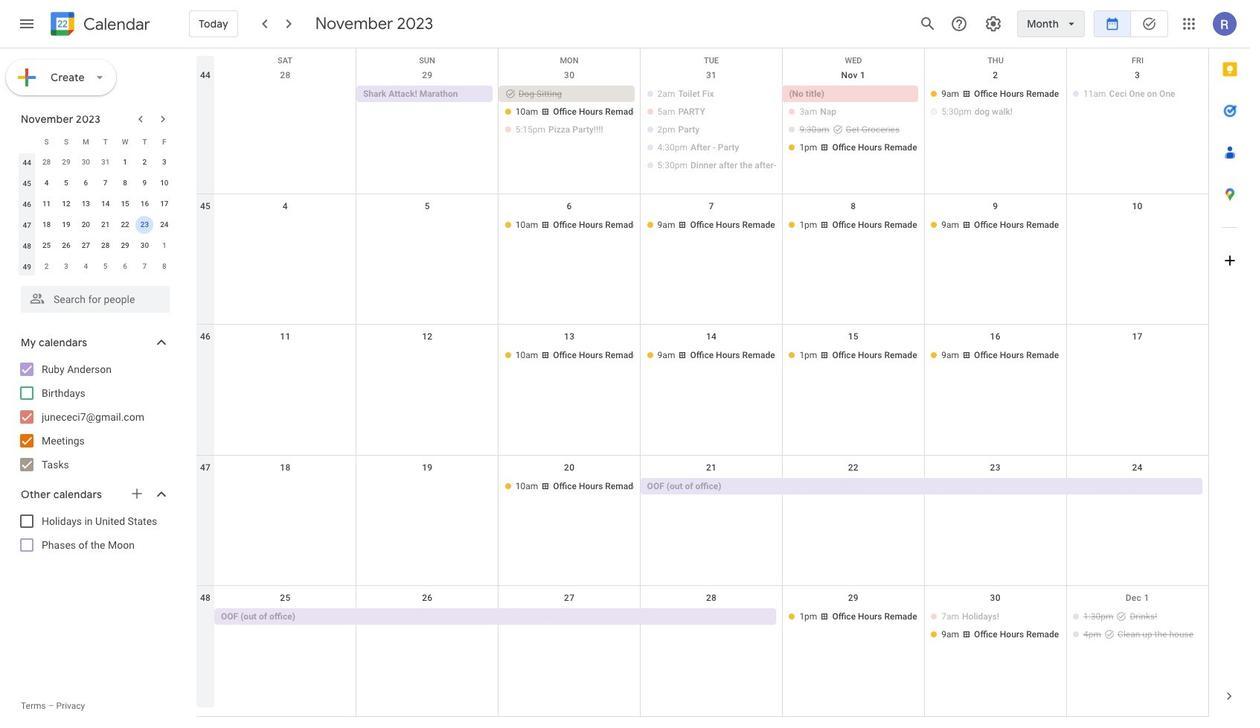 Task type: locate. For each thing, give the bounding box(es) containing it.
tab list
[[1210, 48, 1251, 675]]

grid
[[197, 48, 1209, 717]]

heading inside calendar element
[[80, 15, 150, 33]]

row
[[197, 48, 1209, 71], [197, 63, 1209, 194], [17, 131, 174, 152], [17, 152, 174, 173], [17, 173, 174, 194], [17, 194, 174, 214], [197, 194, 1209, 325], [17, 214, 174, 235], [17, 235, 174, 256], [17, 256, 174, 277], [197, 325, 1209, 456], [197, 456, 1209, 586], [197, 586, 1209, 717]]

None search field
[[0, 280, 185, 313]]

cell inside "november 2023" grid
[[135, 214, 155, 235]]

october 30 element
[[77, 153, 95, 171]]

22 element
[[116, 216, 134, 234]]

28 element
[[97, 237, 114, 255]]

add other calendars image
[[130, 486, 144, 501]]

17 element
[[155, 195, 173, 213]]

11 element
[[38, 195, 56, 213]]

7 element
[[97, 174, 114, 192]]

30 element
[[136, 237, 154, 255]]

column header inside "november 2023" grid
[[17, 131, 37, 152]]

november 2023 grid
[[14, 131, 174, 277]]

2 element
[[136, 153, 154, 171]]

my calendars list
[[3, 357, 185, 477]]

october 29 element
[[57, 153, 75, 171]]

december 8 element
[[155, 258, 173, 275]]

december 4 element
[[77, 258, 95, 275]]

8 element
[[116, 174, 134, 192]]

column header
[[17, 131, 37, 152]]

other calendars list
[[3, 509, 185, 557]]

cell
[[214, 86, 357, 175], [499, 86, 641, 175], [641, 86, 783, 175], [783, 86, 925, 175], [925, 86, 1067, 175], [135, 214, 155, 235], [214, 216, 357, 234], [357, 216, 499, 234], [1067, 216, 1209, 234], [214, 347, 357, 365], [357, 347, 499, 365], [1067, 347, 1209, 365], [214, 478, 357, 496], [357, 478, 499, 496], [783, 478, 925, 496], [925, 478, 1067, 496], [1067, 478, 1209, 496], [357, 609, 499, 644], [499, 609, 641, 644], [641, 609, 783, 644], [925, 609, 1067, 644], [1067, 609, 1209, 644]]

heading
[[80, 15, 150, 33]]

12 element
[[57, 195, 75, 213]]

calendar element
[[48, 9, 150, 42]]

24 element
[[155, 216, 173, 234]]

6 element
[[77, 174, 95, 192]]

december 2 element
[[38, 258, 56, 275]]

december 1 element
[[155, 237, 173, 255]]

1 element
[[116, 153, 134, 171]]

main drawer image
[[18, 15, 36, 33]]

3 element
[[155, 153, 173, 171]]

21 element
[[97, 216, 114, 234]]

row group
[[17, 152, 174, 277]]



Task type: vqa. For each thing, say whether or not it's contained in the screenshot.
row group within the November 2023 grid
yes



Task type: describe. For each thing, give the bounding box(es) containing it.
23 element
[[136, 216, 154, 234]]

4 element
[[38, 174, 56, 192]]

13 element
[[77, 195, 95, 213]]

25 element
[[38, 237, 56, 255]]

16 element
[[136, 195, 154, 213]]

14 element
[[97, 195, 114, 213]]

5 element
[[57, 174, 75, 192]]

26 element
[[57, 237, 75, 255]]

18 element
[[38, 216, 56, 234]]

october 31 element
[[97, 153, 114, 171]]

19 element
[[57, 216, 75, 234]]

settings menu image
[[985, 15, 1003, 33]]

december 3 element
[[57, 258, 75, 275]]

27 element
[[77, 237, 95, 255]]

october 28 element
[[38, 153, 56, 171]]

20 element
[[77, 216, 95, 234]]

29 element
[[116, 237, 134, 255]]

row group inside "november 2023" grid
[[17, 152, 174, 277]]

december 5 element
[[97, 258, 114, 275]]

Search for people text field
[[30, 286, 161, 313]]

15 element
[[116, 195, 134, 213]]

december 7 element
[[136, 258, 154, 275]]

10 element
[[155, 174, 173, 192]]

9 element
[[136, 174, 154, 192]]

december 6 element
[[116, 258, 134, 275]]



